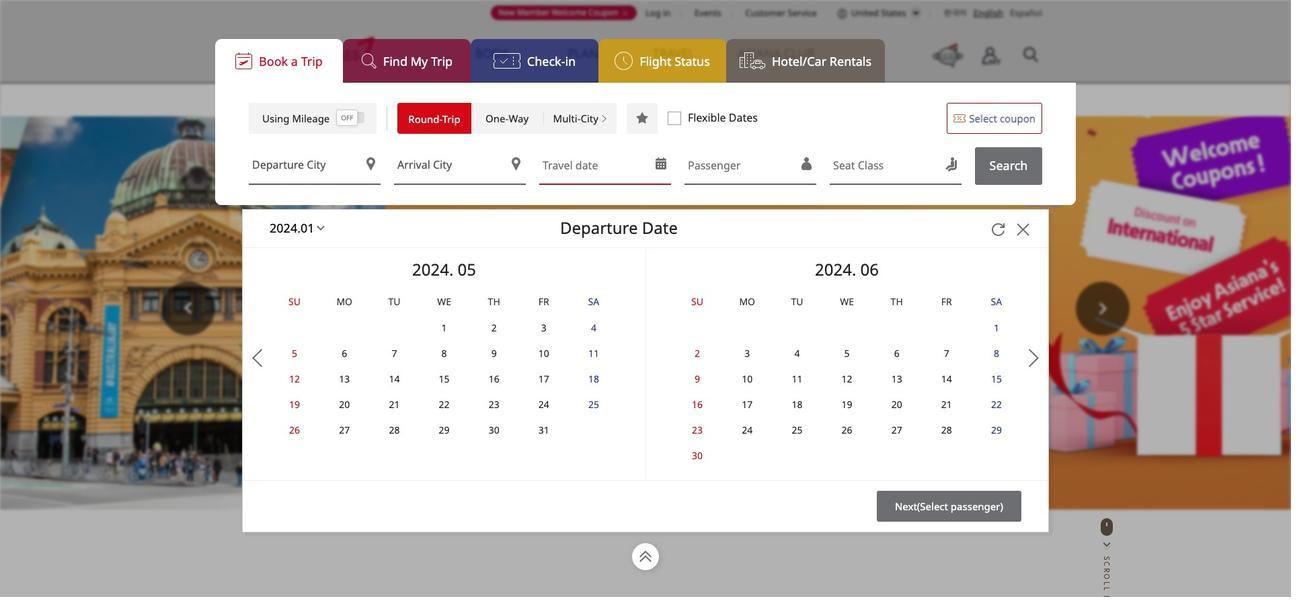 Task type: locate. For each thing, give the bounding box(es) containing it.
0 horizontal spatial .
[[449, 258, 453, 280]]

0 horizontal spatial 7 link
[[369, 341, 419, 366]]

1 2024 from the left
[[412, 258, 449, 280]]

find my trip
[[383, 53, 453, 69]]

on
[[300, 93, 311, 106]]

trip right a
[[301, 53, 323, 69]]

0 horizontal spatial 10
[[538, 347, 549, 360]]

0 horizontal spatial 25 link
[[569, 392, 619, 418]]

states
[[881, 7, 906, 19]]

activity
[[374, 93, 406, 106]]

1 horizontal spatial 12
[[842, 373, 852, 385]]

12
[[289, 373, 300, 385], [842, 373, 852, 385]]

1 horizontal spatial 6
[[894, 347, 899, 360]]

1 20 from the left
[[339, 398, 350, 411]]

1 horizontal spatial 12 link
[[822, 366, 872, 392]]

using
[[262, 112, 289, 125]]

2 26 from the left
[[842, 424, 852, 436]]

view
[[669, 59, 689, 72], [600, 93, 620, 106]]

1 horizontal spatial 14 link
[[922, 366, 972, 392]]

23 for right the 23 link
[[692, 424, 703, 436]]

1 horizontal spatial th
[[891, 295, 903, 308]]

way
[[509, 112, 529, 125]]

0 horizontal spatial 19 link
[[270, 392, 319, 418]]

1 horizontal spatial 28
[[941, 424, 952, 436]]

0 vertical spatial 18
[[588, 373, 599, 385]]

2 19 from the left
[[842, 398, 852, 411]]

log in
[[645, 7, 671, 19]]

th for 06
[[891, 295, 903, 308]]

certain
[[420, 93, 452, 106]]

24 for 24 link to the left
[[538, 398, 549, 411]]

departure
[[560, 217, 638, 239]]

1 horizontal spatial 15
[[991, 373, 1002, 385]]

1 14 from the left
[[389, 373, 400, 385]]

0 horizontal spatial 7
[[392, 347, 397, 360]]

sa for 05
[[588, 295, 599, 308]]

1 horizontal spatial 23
[[692, 424, 703, 436]]

dates
[[729, 110, 758, 125]]

airlines
[[301, 59, 334, 72]]

7
[[392, 347, 397, 360], [944, 347, 949, 360]]

3 link
[[519, 315, 569, 341], [722, 341, 772, 366]]

0 horizontal spatial tu
[[388, 295, 400, 308]]

1 horizontal spatial 17
[[742, 398, 753, 411]]

multi-
[[553, 112, 581, 125]]

1 horizontal spatial 9
[[695, 373, 700, 385]]

fr
[[538, 295, 549, 308], [941, 295, 952, 308]]

0 horizontal spatial 16 link
[[469, 366, 519, 392]]

we for 05
[[437, 295, 451, 308]]

0 horizontal spatial 10 link
[[519, 341, 569, 366]]

in inside button
[[565, 53, 576, 69]]

1 vertical spatial 24
[[742, 424, 753, 436]]

2 21 from the left
[[941, 398, 952, 411]]

next(select
[[895, 499, 948, 513]]

0 vertical spatial 9
[[491, 347, 497, 360]]

11 for left 11 link
[[588, 347, 599, 360]]

4 link
[[569, 315, 619, 341], [772, 341, 822, 366]]

1 horizontal spatial 8 link
[[972, 341, 1021, 366]]

to
[[394, 59, 403, 72], [580, 59, 589, 72]]

2 22 link from the left
[[972, 392, 1021, 418]]

1 horizontal spatial 22
[[991, 398, 1002, 411]]

2
[[491, 321, 497, 334], [695, 347, 700, 360]]

1 horizontal spatial 21 link
[[922, 392, 972, 418]]

1 link
[[419, 315, 469, 341], [972, 315, 1021, 341]]

27 link
[[319, 418, 369, 443], [872, 418, 922, 443]]

hotel/car
[[772, 53, 826, 69]]

notice on recent fraud activity of certain low cost meta search websites view details
[[269, 93, 652, 106]]

20 for first 20 link from right
[[891, 398, 902, 411]]

1 horizontal spatial in
[[663, 7, 671, 19]]

customer service
[[745, 7, 817, 19]]

check-in
[[527, 53, 576, 69]]

9 link
[[469, 341, 519, 366], [672, 366, 722, 392]]

1 horizontal spatial 19
[[842, 398, 852, 411]]

0 horizontal spatial 11 link
[[569, 341, 619, 366]]

to left 'my' in the left of the page
[[394, 59, 403, 72]]

2 26 link from the left
[[822, 418, 872, 443]]

1 6 link from the left
[[319, 341, 369, 366]]

1 horizontal spatial 26 link
[[822, 418, 872, 443]]

2 to from the left
[[580, 59, 589, 72]]

confirm
[[543, 59, 577, 72]]

0 horizontal spatial 26
[[289, 424, 300, 436]]

2024 . 06
[[815, 258, 879, 280]]

2 27 from the left
[[891, 424, 902, 436]]

1 to from the left
[[394, 59, 403, 72]]

. left 05
[[449, 258, 453, 280]]

1 th from the left
[[488, 295, 500, 308]]

we down 2024 . 05
[[437, 295, 451, 308]]

1 horizontal spatial 7 link
[[922, 341, 972, 366]]

of
[[409, 93, 418, 106]]

3
[[541, 321, 547, 334], [744, 347, 750, 360]]

10 link
[[519, 341, 569, 366], [722, 366, 772, 392]]

17 link
[[519, 366, 569, 392], [722, 392, 772, 418]]

12 link
[[270, 366, 319, 392], [822, 366, 872, 392]]

scroll down image
[[1100, 518, 1112, 597]]

1 . from the left
[[449, 258, 453, 280]]

0 horizontal spatial 3
[[541, 321, 547, 334]]

2 7 link from the left
[[922, 341, 972, 366]]

1 vertical spatial 16
[[692, 398, 703, 411]]

1 horizontal spatial 15 link
[[972, 366, 1021, 392]]

0 horizontal spatial view
[[600, 93, 620, 106]]

2 fr from the left
[[941, 295, 952, 308]]

th for 05
[[488, 295, 500, 308]]

0 vertical spatial 24
[[538, 398, 549, 411]]

한국어 link
[[930, 7, 967, 19]]

1 horizontal spatial tu
[[791, 295, 803, 308]]

website.
[[626, 59, 663, 72]]

2 5 link from the left
[[822, 341, 872, 366]]

round-trip link
[[398, 103, 471, 134]]

. for 06
[[852, 258, 856, 280]]

2 28 link from the left
[[922, 418, 972, 443]]

20 link
[[319, 392, 369, 418], [872, 392, 922, 418]]

1 horizontal spatial to
[[580, 59, 589, 72]]

1 horizontal spatial 22 link
[[972, 392, 1021, 418]]

0 horizontal spatial 15
[[439, 373, 450, 385]]

0 horizontal spatial 11
[[588, 347, 599, 360]]

2 th from the left
[[891, 295, 903, 308]]

1 horizontal spatial 20
[[891, 398, 902, 411]]

13
[[339, 373, 350, 385], [891, 373, 902, 385]]

online
[[442, 59, 469, 72]]

1 vertical spatial details
[[623, 93, 652, 106]]

1 mo from the left
[[336, 295, 352, 308]]

1 horizontal spatial 30
[[692, 449, 703, 462]]

30
[[489, 424, 499, 436], [692, 449, 703, 462]]

1 19 from the left
[[289, 398, 300, 411]]

1 we from the left
[[437, 295, 451, 308]]

0 horizontal spatial fr
[[538, 295, 549, 308]]

1 horizontal spatial 5
[[844, 347, 850, 360]]

1 horizontal spatial sa
[[991, 295, 1002, 308]]

fr for 05
[[538, 295, 549, 308]]

29
[[439, 424, 450, 436], [991, 424, 1002, 436]]

mo for 2024 . 05
[[336, 295, 352, 308]]

1 horizontal spatial mo
[[739, 295, 755, 308]]

1 horizontal spatial .
[[852, 258, 856, 280]]

19
[[289, 398, 300, 411], [842, 398, 852, 411]]

next(select passenger)
[[895, 499, 1003, 513]]

1 / 1
[[977, 93, 992, 105]]

7 link
[[369, 341, 419, 366], [922, 341, 972, 366]]

round-trip
[[408, 112, 460, 126]]

0 horizontal spatial 28 link
[[369, 418, 419, 443]]

0 horizontal spatial 2
[[491, 321, 497, 334]]

customer service link
[[745, 7, 817, 19]]

0 horizontal spatial 5
[[292, 347, 297, 360]]

21 link
[[369, 392, 419, 418], [922, 392, 972, 418]]

1 horizontal spatial 11 link
[[772, 366, 822, 392]]

1 vertical spatial 25
[[792, 424, 802, 436]]

search up the way
[[522, 93, 552, 106]]

11
[[588, 347, 599, 360], [792, 373, 802, 385]]

2 19 link from the left
[[822, 392, 872, 418]]

2 15 link from the left
[[972, 366, 1021, 392]]

. left 06
[[852, 258, 856, 280]]

1 vertical spatial 3
[[744, 347, 750, 360]]

6
[[342, 347, 347, 360], [894, 347, 899, 360]]

trip down notice on recent fraud activity of certain low cost meta search websites view details
[[442, 112, 460, 126]]

asiana
[[269, 59, 298, 72]]

24 link
[[519, 392, 569, 418], [722, 418, 772, 443]]

2 mo from the left
[[739, 295, 755, 308]]

0 horizontal spatial 22
[[439, 398, 450, 411]]

1 5 link from the left
[[270, 341, 319, 366]]

2024 left 06
[[815, 258, 852, 280]]

1 horizontal spatial 1 link
[[972, 315, 1021, 341]]

view details link for asiana airlines uses cookies to provide online services. please confirm to use the website. view details
[[669, 59, 729, 72]]

1 12 from the left
[[289, 373, 300, 385]]

2 we from the left
[[840, 295, 854, 308]]

19 for 1st 19 link from the left
[[289, 398, 300, 411]]

we down the 2024 . 06
[[840, 295, 854, 308]]

departure date
[[560, 217, 678, 239]]

24
[[538, 398, 549, 411], [742, 424, 753, 436]]

0 vertical spatial 23
[[489, 398, 499, 411]]

2 tu from the left
[[791, 295, 803, 308]]

2 14 link from the left
[[922, 366, 972, 392]]

united states link
[[848, 3, 928, 22]]

2 su from the left
[[691, 295, 703, 308]]

1 vertical spatial 18
[[792, 398, 802, 411]]

0 horizontal spatial mo
[[336, 295, 352, 308]]

2 sa from the left
[[991, 295, 1002, 308]]

asiana
[[738, 45, 781, 61]]

book
[[259, 53, 288, 69]]

tu for 2024 . 06
[[791, 295, 803, 308]]

1 vertical spatial search
[[989, 157, 1028, 173]]

to left use
[[580, 59, 589, 72]]

8 link
[[419, 341, 469, 366], [972, 341, 1021, 366]]

th
[[488, 295, 500, 308], [891, 295, 903, 308]]

0 horizontal spatial su
[[289, 295, 301, 308]]

1 horizontal spatial 3
[[744, 347, 750, 360]]

6 link
[[319, 341, 369, 366], [872, 341, 922, 366]]

2 2024 from the left
[[815, 258, 852, 280]]

1 horizontal spatial 13 link
[[872, 366, 922, 392]]

Arrival City text field
[[394, 147, 526, 185]]

ok link
[[1012, 57, 1042, 75]]

0 horizontal spatial 22 link
[[419, 392, 469, 418]]

2 . from the left
[[852, 258, 856, 280]]

1 horizontal spatial 2
[[695, 347, 700, 360]]

0 horizontal spatial in
[[565, 53, 576, 69]]

2024 for 2024 . 06
[[815, 258, 852, 280]]

0 horizontal spatial 6
[[342, 347, 347, 360]]

1 8 link from the left
[[419, 341, 469, 366]]

1 horizontal spatial 5 link
[[822, 341, 872, 366]]

2 14 from the left
[[941, 373, 952, 385]]

2 20 from the left
[[891, 398, 902, 411]]

1 horizontal spatial 21
[[941, 398, 952, 411]]

9
[[491, 347, 497, 360], [695, 373, 700, 385]]

29 link
[[419, 418, 469, 443], [972, 418, 1021, 443]]

1 22 link from the left
[[419, 392, 469, 418]]

5
[[292, 347, 297, 360], [844, 347, 850, 360]]

1 horizontal spatial view details link
[[669, 59, 729, 72]]

2 6 from the left
[[894, 347, 899, 360]]

trip right 'my' in the left of the page
[[431, 53, 453, 69]]

28
[[389, 424, 400, 436], [941, 424, 952, 436]]

new member welcome coupon
[[498, 7, 618, 18]]

2 7 from the left
[[944, 347, 949, 360]]

0 vertical spatial 2
[[491, 321, 497, 334]]

1 horizontal spatial 27 link
[[872, 418, 922, 443]]

1 su from the left
[[289, 295, 301, 308]]

1 horizontal spatial 28 link
[[922, 418, 972, 443]]

0 horizontal spatial 21 link
[[369, 392, 419, 418]]

1 fr from the left
[[538, 295, 549, 308]]

1 15 from the left
[[439, 373, 450, 385]]

2024 left 05
[[412, 258, 449, 280]]

check-in button
[[471, 39, 598, 83]]

Seat Class text field
[[830, 147, 962, 185]]

1 sa from the left
[[588, 295, 599, 308]]

search down select coupon
[[989, 157, 1028, 173]]

1 vertical spatial in
[[565, 53, 576, 69]]

2 12 from the left
[[842, 373, 852, 385]]

28 link
[[369, 418, 419, 443], [922, 418, 972, 443]]

cookies
[[359, 59, 392, 72]]

0 horizontal spatial 21
[[389, 398, 400, 411]]

1 horizontal spatial details
[[692, 59, 721, 72]]

0 horizontal spatial 24
[[538, 398, 549, 411]]

low
[[455, 93, 472, 106]]

20 for first 20 link from left
[[339, 398, 350, 411]]

2 22 from the left
[[991, 398, 1002, 411]]

0 horizontal spatial 25
[[588, 398, 599, 411]]

member
[[517, 7, 549, 18]]

1 26 from the left
[[289, 424, 300, 436]]

1 12 link from the left
[[270, 366, 319, 392]]

0 horizontal spatial 23
[[489, 398, 499, 411]]

1 27 from the left
[[339, 424, 350, 436]]

14
[[389, 373, 400, 385], [941, 373, 952, 385]]

1 horizontal spatial view
[[669, 59, 689, 72]]

0 horizontal spatial 6 link
[[319, 341, 369, 366]]

24 for the rightmost 24 link
[[742, 424, 753, 436]]

1 19 link from the left
[[270, 392, 319, 418]]

21
[[389, 398, 400, 411], [941, 398, 952, 411]]

1 tu from the left
[[388, 295, 400, 308]]

0 horizontal spatial 13
[[339, 373, 350, 385]]

1 horizontal spatial 13
[[891, 373, 902, 385]]

1 horizontal spatial 18 link
[[772, 392, 822, 418]]

1 29 link from the left
[[419, 418, 469, 443]]

0 horizontal spatial 20
[[339, 398, 350, 411]]



Task type: describe. For each thing, give the bounding box(es) containing it.
1 horizontal spatial 24 link
[[722, 418, 772, 443]]

31
[[538, 424, 549, 436]]

new member welcome coupon link
[[498, 7, 618, 18]]

one-
[[486, 112, 509, 125]]

2 20 link from the left
[[872, 392, 922, 418]]

1 21 link from the left
[[369, 392, 419, 418]]

1 8 from the left
[[441, 347, 447, 360]]

1 29 from the left
[[439, 424, 450, 436]]

4 for rightmost 4 link
[[794, 347, 800, 360]]

use
[[591, 59, 607, 72]]

1 vertical spatial 2
[[695, 347, 700, 360]]

city
[[581, 112, 598, 125]]

2 21 link from the left
[[922, 392, 972, 418]]

please
[[512, 59, 540, 72]]

in for log in
[[663, 7, 671, 19]]

english link
[[967, 7, 1003, 19]]

fraud
[[347, 93, 372, 106]]

passenger)
[[951, 499, 1003, 513]]

websites
[[554, 93, 594, 106]]

multi-city link
[[543, 103, 617, 134]]

español
[[1010, 7, 1042, 19]]

2 6 link from the left
[[872, 341, 922, 366]]

su for 2024 . 05
[[289, 295, 301, 308]]

. for 05
[[449, 258, 453, 280]]

1 horizontal spatial 16 link
[[672, 392, 722, 418]]

select coupon button
[[947, 103, 1042, 134]]

in for check-in
[[565, 53, 576, 69]]

book
[[475, 45, 509, 61]]

한국어
[[944, 7, 967, 19]]

06
[[860, 258, 879, 280]]

1 horizontal spatial 2 link
[[672, 341, 722, 366]]

provide
[[406, 59, 439, 72]]

1 vertical spatial 17
[[742, 398, 753, 411]]

find
[[383, 53, 407, 69]]

2 27 link from the left
[[872, 418, 922, 443]]

we for 06
[[840, 295, 854, 308]]

1 horizontal spatial 25 link
[[772, 418, 822, 443]]

0 vertical spatial 16
[[489, 373, 499, 385]]

0 vertical spatial search
[[522, 93, 552, 106]]

1 horizontal spatial 4 link
[[772, 341, 822, 366]]

/
[[983, 94, 986, 105]]

2024 . 05
[[412, 258, 476, 280]]

travel link
[[633, 27, 714, 83]]

0 horizontal spatial 23 link
[[469, 392, 519, 418]]

flexible dates
[[688, 110, 758, 125]]

events link
[[694, 7, 721, 19]]

0 horizontal spatial 24 link
[[519, 392, 569, 418]]

flight status
[[640, 53, 710, 69]]

0 horizontal spatial 17 link
[[519, 366, 569, 392]]

11 for the rightmost 11 link
[[792, 373, 802, 385]]

welcome
[[552, 7, 586, 18]]

united states
[[851, 7, 906, 19]]

2 1 link from the left
[[972, 315, 1021, 341]]

1 15 link from the left
[[419, 366, 469, 392]]

1 28 from the left
[[389, 424, 400, 436]]

정지(pause) image
[[577, 358, 583, 365]]

ok
[[1020, 59, 1034, 73]]

0 vertical spatial view
[[669, 59, 689, 72]]

united
[[851, 7, 879, 19]]

Departure City text field
[[249, 147, 381, 185]]

cost
[[475, 93, 494, 106]]

1 vertical spatial 30
[[692, 449, 703, 462]]

0 vertical spatial 30
[[489, 424, 499, 436]]

trip for book a trip
[[301, 53, 323, 69]]

27 for 1st '27' link from right
[[891, 424, 902, 436]]

travel
[[653, 45, 695, 61]]

español link
[[1003, 7, 1042, 19]]

rentals
[[830, 53, 872, 69]]

2 29 from the left
[[991, 424, 1002, 436]]

tu for 2024 . 05
[[388, 295, 400, 308]]

0 horizontal spatial 30 link
[[469, 418, 519, 443]]

round-
[[408, 112, 442, 126]]

new
[[498, 7, 515, 18]]

services.
[[471, 59, 509, 72]]

0 horizontal spatial 2 link
[[469, 315, 519, 341]]

view details link for notice on recent fraud activity of certain low cost meta search websites view details
[[600, 93, 660, 106]]

my
[[411, 53, 428, 69]]

19 for first 19 link from the right
[[842, 398, 852, 411]]

one-way link
[[471, 103, 543, 134]]

14 for second 14 link
[[941, 373, 952, 385]]

the
[[609, 59, 624, 72]]

1 21 from the left
[[389, 398, 400, 411]]

2 8 from the left
[[994, 347, 999, 360]]

1 horizontal spatial 10 link
[[722, 366, 772, 392]]

flight
[[640, 53, 671, 69]]

mileage
[[292, 112, 330, 125]]

4 for leftmost 4 link
[[591, 321, 596, 334]]

0 horizontal spatial details
[[623, 93, 652, 106]]

1 vertical spatial 10
[[742, 373, 753, 385]]

27 for first '27' link from the left
[[339, 424, 350, 436]]

book link
[[452, 27, 533, 83]]

coupon
[[588, 7, 618, 18]]

log in link
[[645, 7, 671, 19]]

2 5 from the left
[[844, 347, 850, 360]]

1 vertical spatial 9
[[695, 373, 700, 385]]

select coupon
[[969, 111, 1035, 125]]

2 13 from the left
[[891, 373, 902, 385]]

1 7 from the left
[[392, 347, 397, 360]]

fr for 06
[[941, 295, 952, 308]]

plan
[[568, 45, 598, 61]]

14 for second 14 link from the right
[[389, 373, 400, 385]]

select
[[969, 111, 997, 125]]

one-way
[[486, 112, 529, 125]]

coupon
[[1000, 111, 1035, 125]]

next(select passenger) button
[[877, 491, 1021, 522]]

2024 for 2024 . 05
[[412, 258, 449, 280]]

1 20 link from the left
[[319, 392, 369, 418]]

1 13 link from the left
[[319, 366, 369, 392]]

log
[[645, 7, 661, 19]]

05
[[458, 258, 476, 280]]

1 28 link from the left
[[369, 418, 419, 443]]

2 15 from the left
[[991, 373, 1002, 385]]

english
[[973, 7, 1003, 19]]

1 1 link from the left
[[419, 315, 469, 341]]

23 for the left the 23 link
[[489, 398, 499, 411]]

0 vertical spatial details
[[692, 59, 721, 72]]

date
[[642, 217, 678, 239]]

2 13 link from the left
[[872, 366, 922, 392]]

recent
[[314, 93, 344, 106]]

2 8 link from the left
[[972, 341, 1021, 366]]

0 horizontal spatial 18 link
[[569, 366, 619, 392]]

1 6 from the left
[[342, 347, 347, 360]]

0 horizontal spatial 18
[[588, 373, 599, 385]]

book a trip
[[259, 53, 323, 69]]

uses
[[336, 59, 356, 72]]

1 horizontal spatial 3 link
[[722, 341, 772, 366]]

1 26 link from the left
[[270, 418, 319, 443]]

1 horizontal spatial 16
[[692, 398, 703, 411]]

0 vertical spatial 25
[[588, 398, 599, 411]]

trip for find my trip
[[431, 53, 453, 69]]

1 horizontal spatial 23 link
[[672, 418, 722, 443]]

search button
[[975, 147, 1042, 185]]

search inside button
[[989, 157, 1028, 173]]

1 horizontal spatial 9 link
[[672, 366, 722, 392]]

0 vertical spatial 3
[[541, 321, 547, 334]]

1 horizontal spatial 18
[[792, 398, 802, 411]]

multi-city
[[553, 112, 598, 125]]

su for 2024 . 06
[[691, 295, 703, 308]]

hotel/car rentals
[[772, 53, 872, 69]]

notice
[[269, 93, 297, 106]]

2 12 link from the left
[[822, 366, 872, 392]]

check-
[[527, 53, 565, 69]]

customer
[[745, 7, 786, 19]]

1 horizontal spatial 30 link
[[672, 443, 722, 469]]

0 vertical spatial 17
[[538, 373, 549, 385]]

1 22 from the left
[[439, 398, 450, 411]]

1 13 from the left
[[339, 373, 350, 385]]

1 horizontal spatial 17 link
[[722, 392, 772, 418]]

mo for 2024 . 06
[[739, 295, 755, 308]]

club
[[784, 45, 815, 61]]

asiana club link
[[724, 27, 828, 83]]

1 27 link from the left
[[319, 418, 369, 443]]

using mileage
[[262, 112, 330, 125]]

0 horizontal spatial 9 link
[[469, 341, 519, 366]]

0 horizontal spatial 4 link
[[569, 315, 619, 341]]

2 28 from the left
[[941, 424, 952, 436]]

0 horizontal spatial 3 link
[[519, 315, 569, 341]]

1 14 link from the left
[[369, 366, 419, 392]]

2 29 link from the left
[[972, 418, 1021, 443]]

sa for 06
[[991, 295, 1002, 308]]

plan link
[[543, 27, 623, 83]]

asiana airlines uses cookies to provide online services. please confirm to use the website. view details
[[269, 59, 721, 72]]

meta
[[497, 93, 519, 106]]

Passenger text field
[[685, 147, 816, 185]]

events
[[694, 7, 721, 19]]

Travel date text field
[[539, 147, 671, 185]]

service
[[788, 7, 817, 19]]

a
[[291, 53, 298, 69]]

1 7 link from the left
[[369, 341, 419, 366]]

1 5 from the left
[[292, 347, 297, 360]]



Task type: vqa. For each thing, say whether or not it's contained in the screenshot.


